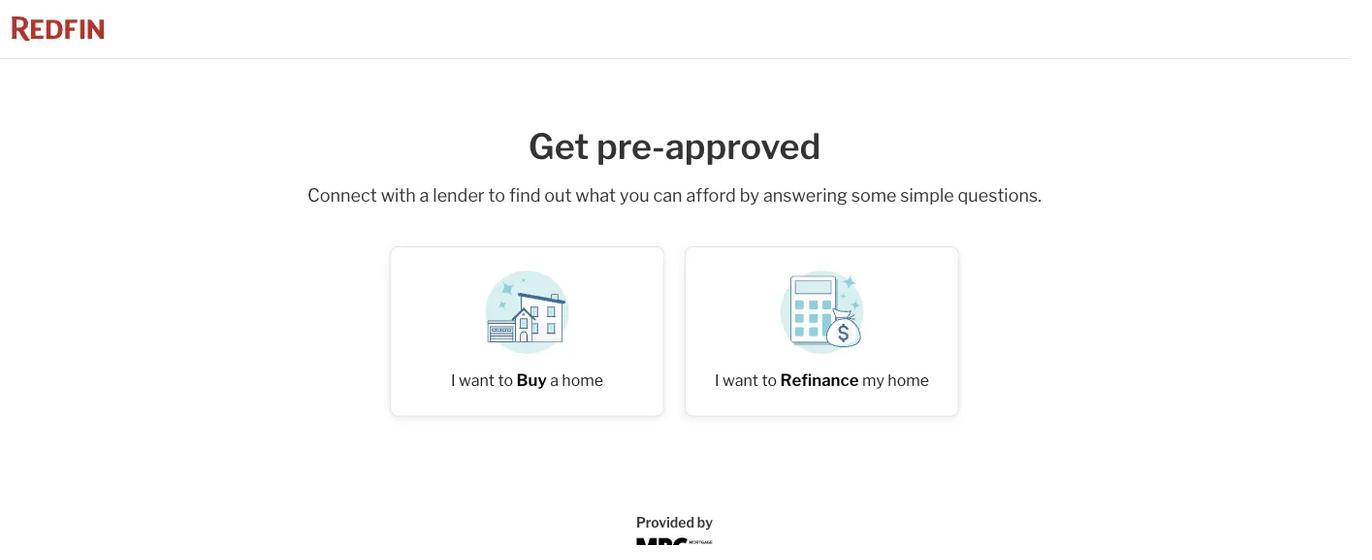 Task type: locate. For each thing, give the bounding box(es) containing it.
home right my
[[888, 371, 930, 390]]

0 vertical spatial a
[[420, 185, 429, 206]]

0 horizontal spatial by
[[698, 515, 713, 531]]

1 vertical spatial a
[[550, 371, 559, 390]]

find
[[509, 185, 541, 206]]

afford
[[687, 185, 736, 206]]

provided
[[636, 515, 695, 531]]

1 vertical spatial by
[[698, 515, 713, 531]]

by up mortgage research center 'image'
[[698, 515, 713, 531]]

refinance
[[781, 370, 859, 390]]

home right buy
[[562, 371, 604, 390]]

1 want from the left
[[459, 371, 495, 390]]

to inside i want to refinance my home
[[762, 371, 777, 390]]

to for refinance
[[762, 371, 777, 390]]

a inside i want to buy a home
[[550, 371, 559, 390]]

1 horizontal spatial i
[[715, 371, 720, 390]]

to for buy
[[498, 371, 513, 390]]

1 i from the left
[[451, 371, 456, 390]]

option group
[[374, 228, 976, 435]]

i want to refinance my home
[[715, 370, 930, 390]]

get pre-approved
[[529, 125, 821, 167]]

to left find
[[489, 185, 506, 206]]

0 horizontal spatial home
[[562, 371, 604, 390]]

i for buy
[[451, 371, 456, 390]]

a right buy
[[550, 371, 559, 390]]

1 horizontal spatial a
[[550, 371, 559, 390]]

by
[[740, 185, 760, 206], [698, 515, 713, 531]]

to left buy
[[498, 371, 513, 390]]

to inside i want to buy a home
[[498, 371, 513, 390]]

i inside i want to refinance my home
[[715, 371, 720, 390]]

home for refinance
[[888, 371, 930, 390]]

some
[[852, 185, 897, 206]]

approved
[[665, 125, 821, 167]]

1 horizontal spatial want
[[723, 371, 759, 390]]

2 want from the left
[[723, 371, 759, 390]]

want inside i want to refinance my home
[[723, 371, 759, 390]]

want
[[459, 371, 495, 390], [723, 371, 759, 390]]

home inside i want to buy a home
[[562, 371, 604, 390]]

home inside i want to refinance my home
[[888, 371, 930, 390]]

want left refinance
[[723, 371, 759, 390]]

i want to buy a home
[[451, 370, 604, 390]]

a right with
[[420, 185, 429, 206]]

0 horizontal spatial want
[[459, 371, 495, 390]]

by right afford
[[740, 185, 760, 206]]

home
[[562, 371, 604, 390], [888, 371, 930, 390]]

pre-
[[597, 125, 665, 167]]

a
[[420, 185, 429, 206], [550, 371, 559, 390]]

mortgage research center image
[[637, 538, 713, 545]]

i
[[451, 371, 456, 390], [715, 371, 720, 390]]

to left refinance
[[762, 371, 777, 390]]

2 home from the left
[[888, 371, 930, 390]]

1 horizontal spatial by
[[740, 185, 760, 206]]

i inside i want to buy a home
[[451, 371, 456, 390]]

want for buy
[[459, 371, 495, 390]]

0 horizontal spatial i
[[451, 371, 456, 390]]

want left buy
[[459, 371, 495, 390]]

0 vertical spatial by
[[740, 185, 760, 206]]

1 horizontal spatial home
[[888, 371, 930, 390]]

2 i from the left
[[715, 371, 720, 390]]

home for buy
[[562, 371, 604, 390]]

1 home from the left
[[562, 371, 604, 390]]

to
[[489, 185, 506, 206], [498, 371, 513, 390], [762, 371, 777, 390]]

you
[[620, 185, 650, 206]]

want inside i want to buy a home
[[459, 371, 495, 390]]



Task type: describe. For each thing, give the bounding box(es) containing it.
simple questions.
[[901, 185, 1042, 206]]

can
[[654, 185, 683, 206]]

i for refinance
[[715, 371, 720, 390]]

provided by
[[636, 515, 713, 531]]

lender
[[433, 185, 485, 206]]

connect
[[308, 185, 377, 206]]

buy
[[517, 370, 547, 390]]

answering
[[764, 185, 848, 206]]

my
[[863, 371, 885, 390]]

want for refinance
[[723, 371, 759, 390]]

get
[[529, 125, 589, 167]]

with
[[381, 185, 416, 206]]

connect with a lender to find out what you can afford by answering some simple questions.
[[308, 185, 1042, 206]]

0 horizontal spatial a
[[420, 185, 429, 206]]

what
[[576, 185, 616, 206]]

out
[[545, 185, 572, 206]]

option group containing buy
[[374, 228, 976, 435]]



Task type: vqa. For each thing, say whether or not it's contained in the screenshot.
the homeowner,
no



